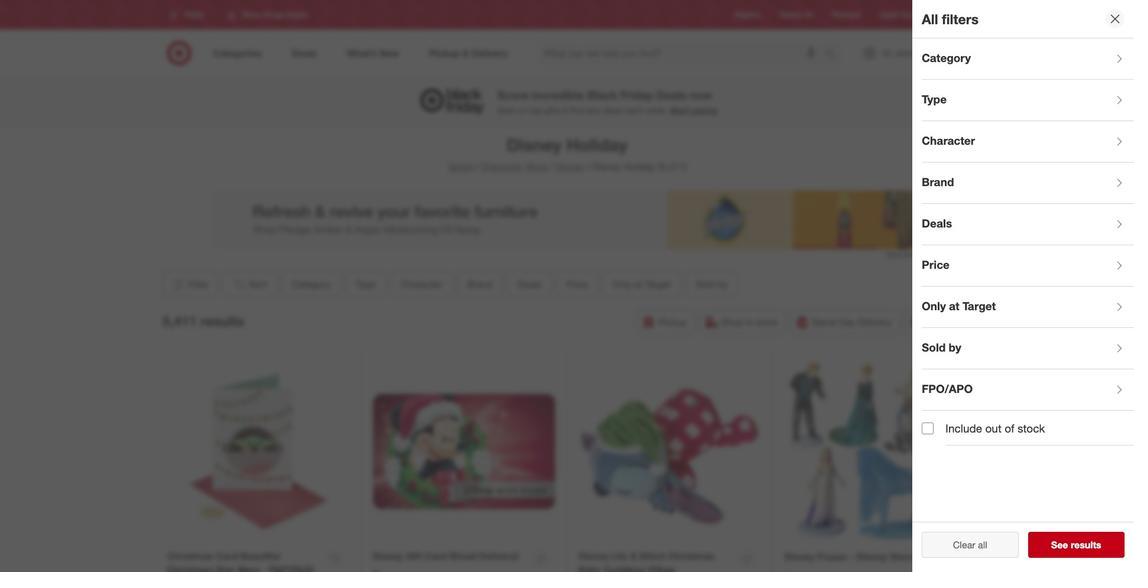 Task type: locate. For each thing, give the bounding box(es) containing it.
shop left disney link
[[526, 161, 548, 173]]

target inside "all filters" dialog
[[963, 299, 996, 313]]

sold by button
[[686, 271, 738, 297], [922, 328, 1134, 370]]

1 horizontal spatial brand
[[922, 175, 954, 188]]

0 horizontal spatial shop
[[526, 161, 548, 173]]

character button
[[922, 121, 1134, 163], [391, 271, 453, 297]]

0 vertical spatial shop
[[526, 161, 548, 173]]

1 vertical spatial &
[[630, 551, 637, 562]]

1 vertical spatial brand button
[[457, 271, 503, 297]]

& left find
[[562, 105, 568, 115]]

target up the pickup button
[[645, 279, 671, 290]]

0 horizontal spatial category button
[[282, 271, 341, 297]]

0 horizontal spatial brand button
[[457, 271, 503, 297]]

registry link
[[734, 10, 761, 20]]

1 horizontal spatial character
[[481, 161, 523, 173]]

registry
[[734, 10, 761, 19]]

0 vertical spatial character
[[922, 133, 975, 147]]

0 horizontal spatial sold
[[696, 279, 715, 290]]

at up shipping
[[949, 299, 960, 313]]

category right sort
[[292, 279, 331, 290]]

christmas card beautiful christmas star wars - papyrus image
[[167, 361, 349, 543], [167, 361, 349, 543]]

gift
[[406, 551, 422, 562]]

include out of stock
[[946, 422, 1045, 435]]

1 horizontal spatial sold by
[[922, 340, 961, 354]]

shop
[[526, 161, 548, 173], [721, 316, 744, 328]]

disney
[[507, 134, 562, 156], [556, 161, 584, 173], [592, 161, 621, 173], [373, 551, 403, 562], [579, 551, 609, 562], [784, 551, 815, 563], [857, 551, 887, 563]]

at up the pickup button
[[635, 279, 643, 290]]

1 card from the left
[[216, 551, 238, 562]]

1 / from the left
[[476, 161, 479, 173]]

target left circle
[[879, 10, 899, 19]]

1 vertical spatial category button
[[282, 271, 341, 297]]

1 vertical spatial price
[[566, 279, 588, 290]]

&
[[562, 105, 568, 115], [630, 551, 637, 562]]

by up shop in store button
[[718, 279, 728, 290]]

incredible
[[532, 88, 584, 102]]

brand
[[922, 175, 954, 188], [467, 279, 493, 290]]

(email
[[449, 551, 477, 562]]

shop left in
[[721, 316, 744, 328]]

sold down "shipping" button
[[922, 340, 946, 354]]

target
[[879, 10, 899, 19], [447, 161, 473, 173], [645, 279, 671, 290], [963, 299, 996, 313]]

disney inside disney gift card (email delivery) link
[[373, 551, 403, 562]]

friday
[[621, 88, 653, 102]]

1 vertical spatial holiday
[[624, 161, 655, 173]]

each
[[626, 105, 644, 115]]

-
[[850, 551, 854, 563], [262, 564, 266, 572]]

disney frozen - disney store image
[[784, 361, 967, 544], [784, 361, 967, 544]]

frozen
[[817, 551, 848, 563]]

0 horizontal spatial only at target button
[[603, 271, 681, 297]]

0 horizontal spatial -
[[262, 564, 266, 572]]

2 / from the left
[[550, 161, 553, 173]]

1 horizontal spatial at
[[949, 299, 960, 313]]

1 horizontal spatial price button
[[922, 245, 1134, 287]]

only at target
[[613, 279, 671, 290], [922, 299, 996, 313]]

holiday
[[567, 134, 628, 156], [624, 161, 655, 173]]

1 vertical spatial only
[[922, 299, 946, 313]]

disney frozen - disney store link
[[784, 551, 914, 564]]

1 vertical spatial category
[[292, 279, 331, 290]]

1 horizontal spatial sold by button
[[922, 328, 1134, 370]]

score
[[497, 88, 529, 102]]

0 horizontal spatial &
[[562, 105, 568, 115]]

holiday left '(5,411)'
[[624, 161, 655, 173]]

1 vertical spatial brand
[[467, 279, 493, 290]]

0 vertical spatial price
[[922, 258, 950, 271]]

/
[[476, 161, 479, 173], [550, 161, 553, 173], [587, 161, 590, 173]]

0 horizontal spatial only at target
[[613, 279, 671, 290]]

0 horizontal spatial price
[[566, 279, 588, 290]]

type
[[922, 92, 947, 106], [356, 279, 376, 290]]

category button
[[922, 38, 1134, 80], [282, 271, 341, 297]]

& right lilo
[[630, 551, 637, 562]]

weekly
[[780, 10, 802, 19]]

0 vertical spatial type
[[922, 92, 947, 106]]

1 horizontal spatial only
[[922, 299, 946, 313]]

wars
[[237, 564, 260, 572]]

0 vertical spatial at
[[635, 279, 643, 290]]

1 vertical spatial deals button
[[508, 271, 552, 297]]

0 vertical spatial brand button
[[922, 163, 1134, 204]]

0 horizontal spatial results
[[200, 313, 244, 329]]

disney gift card (email delivery) image
[[373, 361, 555, 543]]

advertisement region
[[212, 190, 922, 249]]

by
[[718, 279, 728, 290], [949, 340, 961, 354]]

1 horizontal spatial type
[[922, 92, 947, 106]]

disney inside disney lilo & stitch christmas kids' cuddleez pillow
[[579, 551, 609, 562]]

0 horizontal spatial by
[[718, 279, 728, 290]]

0 vertical spatial character button
[[922, 121, 1134, 163]]

brand inside "all filters" dialog
[[922, 175, 954, 188]]

1 horizontal spatial /
[[550, 161, 553, 173]]

1 horizontal spatial only at target
[[922, 299, 996, 313]]

1 vertical spatial results
[[1071, 539, 1101, 551]]

0 horizontal spatial /
[[476, 161, 479, 173]]

at
[[635, 279, 643, 290], [949, 299, 960, 313]]

shop in store button
[[699, 309, 785, 335]]

1 horizontal spatial category button
[[922, 38, 1134, 80]]

0 horizontal spatial card
[[216, 551, 238, 562]]

0 horizontal spatial sold by button
[[686, 271, 738, 297]]

character
[[922, 133, 975, 147], [481, 161, 523, 173], [401, 279, 443, 290]]

disney lilo & stitch christmas kids' cuddleez pillow
[[579, 551, 715, 572]]

card right the gift
[[425, 551, 446, 562]]

disney left frozen
[[784, 551, 815, 563]]

only at target up the pickup button
[[613, 279, 671, 290]]

1 vertical spatial only at target
[[922, 299, 996, 313]]

disney left store
[[857, 551, 887, 563]]

1 horizontal spatial card
[[425, 551, 446, 562]]

category
[[922, 51, 971, 64], [292, 279, 331, 290]]

by down shipping
[[949, 340, 961, 354]]

2 horizontal spatial character
[[922, 133, 975, 147]]

type button
[[922, 80, 1134, 121], [346, 271, 386, 297]]

character inside "all filters" dialog
[[922, 133, 975, 147]]

1 horizontal spatial by
[[949, 340, 961, 354]]

1 vertical spatial by
[[949, 340, 961, 354]]

character shop link
[[481, 161, 548, 173]]

disney up the "advertisement" "region"
[[556, 161, 584, 173]]

0 vertical spatial only at target
[[613, 279, 671, 290]]

- right frozen
[[850, 551, 854, 563]]

card
[[216, 551, 238, 562], [425, 551, 446, 562]]

search button
[[819, 40, 848, 69]]

1 horizontal spatial category
[[922, 51, 971, 64]]

results for 5,411 results
[[200, 313, 244, 329]]

holiday up disney link
[[567, 134, 628, 156]]

/ right target link
[[476, 161, 479, 173]]

christmas card beautiful christmas star wars - papyrus
[[167, 551, 313, 572]]

target up shipping
[[963, 299, 996, 313]]

results inside button
[[1071, 539, 1101, 551]]

target left character shop "link"
[[447, 161, 473, 173]]

0 vertical spatial category
[[922, 51, 971, 64]]

0 vertical spatial brand
[[922, 175, 954, 188]]

category down the all filters
[[922, 51, 971, 64]]

2 vertical spatial character
[[401, 279, 443, 290]]

0 vertical spatial type button
[[922, 80, 1134, 121]]

0 horizontal spatial character
[[401, 279, 443, 290]]

0 horizontal spatial at
[[635, 279, 643, 290]]

by inside "all filters" dialog
[[949, 340, 961, 354]]

0 horizontal spatial category
[[292, 279, 331, 290]]

disney up kids'
[[579, 551, 609, 562]]

sold by up shop in store button
[[696, 279, 728, 290]]

- down beautiful on the bottom left
[[262, 564, 266, 572]]

price button
[[922, 245, 1134, 287], [556, 271, 598, 297]]

1 horizontal spatial shop
[[721, 316, 744, 328]]

category inside "all filters" dialog
[[922, 51, 971, 64]]

0 vertical spatial results
[[200, 313, 244, 329]]

2 horizontal spatial /
[[587, 161, 590, 173]]

1 horizontal spatial price
[[922, 258, 950, 271]]

beautiful
[[240, 551, 280, 562]]

deals
[[656, 88, 687, 102], [922, 216, 952, 230], [518, 279, 541, 290]]

price inside "all filters" dialog
[[922, 258, 950, 271]]

day
[[839, 316, 855, 328]]

fpo/apo button
[[922, 370, 1134, 411]]

0 vertical spatial sold
[[696, 279, 715, 290]]

/ right disney link
[[587, 161, 590, 173]]

deals button
[[922, 204, 1134, 245], [508, 271, 552, 297]]

ad
[[804, 10, 813, 19]]

1 vertical spatial -
[[262, 564, 266, 572]]

0 horizontal spatial deals
[[518, 279, 541, 290]]

0 vertical spatial deals button
[[922, 204, 1134, 245]]

card inside christmas card beautiful christmas star wars - papyrus
[[216, 551, 238, 562]]

sold
[[696, 279, 715, 290], [922, 340, 946, 354]]

only at target button
[[603, 271, 681, 297], [922, 287, 1134, 328]]

disney lilo & stitch christmas kids' cuddleez pillow image
[[579, 361, 761, 543], [579, 361, 761, 543]]

2 horizontal spatial deals
[[922, 216, 952, 230]]

results right 5,411 at left
[[200, 313, 244, 329]]

0 vertical spatial only
[[613, 279, 632, 290]]

only
[[613, 279, 632, 290], [922, 299, 946, 313]]

0 vertical spatial &
[[562, 105, 568, 115]]

0 horizontal spatial sold by
[[696, 279, 728, 290]]

only at target inside "all filters" dialog
[[922, 299, 996, 313]]

1 horizontal spatial deals
[[656, 88, 687, 102]]

only at target up shipping
[[922, 299, 996, 313]]

1 horizontal spatial results
[[1071, 539, 1101, 551]]

christmas
[[167, 551, 213, 562], [668, 551, 715, 562], [167, 564, 213, 572]]

2 vertical spatial deals
[[518, 279, 541, 290]]

0 vertical spatial deals
[[656, 88, 687, 102]]

sold by down shipping
[[922, 340, 961, 354]]

1 vertical spatial character button
[[391, 271, 453, 297]]

/ left disney link
[[550, 161, 553, 173]]

0 vertical spatial sold by
[[696, 279, 728, 290]]

1 horizontal spatial &
[[630, 551, 637, 562]]

sold up shop in store button
[[696, 279, 715, 290]]

1 horizontal spatial sold
[[922, 340, 946, 354]]

0 vertical spatial -
[[850, 551, 854, 563]]

weekly ad
[[780, 10, 813, 19]]

0 horizontal spatial type button
[[346, 271, 386, 297]]

2 card from the left
[[425, 551, 446, 562]]

1 vertical spatial sold
[[922, 340, 946, 354]]

filter button
[[163, 271, 218, 297]]

0 vertical spatial sold by button
[[686, 271, 738, 297]]

disney gift card (email delivery) link
[[373, 550, 519, 563]]

0 horizontal spatial deals button
[[508, 271, 552, 297]]

0 horizontal spatial type
[[356, 279, 376, 290]]

results right see
[[1071, 539, 1101, 551]]

sold by
[[696, 279, 728, 290], [922, 340, 961, 354]]

1 vertical spatial deals
[[922, 216, 952, 230]]

find
[[938, 10, 952, 19]]

shop inside button
[[721, 316, 744, 328]]

disney left the gift
[[373, 551, 403, 562]]

1 vertical spatial character
[[481, 161, 523, 173]]

card up star
[[216, 551, 238, 562]]

1 vertical spatial shop
[[721, 316, 744, 328]]

brand button
[[922, 163, 1134, 204], [457, 271, 503, 297]]

0 vertical spatial holiday
[[567, 134, 628, 156]]

character inside disney holiday target / character shop / disney / disney holiday (5,411)
[[481, 161, 523, 173]]

1 vertical spatial sold by
[[922, 340, 961, 354]]



Task type: vqa. For each thing, say whether or not it's contained in the screenshot.
Marked helpful button's The Not
no



Task type: describe. For each thing, give the bounding box(es) containing it.
all
[[978, 539, 987, 551]]

save
[[497, 105, 516, 115]]

store
[[890, 551, 914, 563]]

deals inside "all filters" dialog
[[922, 216, 952, 230]]

filter
[[188, 279, 209, 290]]

1 horizontal spatial only at target button
[[922, 287, 1134, 328]]

0 vertical spatial category button
[[922, 38, 1134, 80]]

disney up character shop "link"
[[507, 134, 562, 156]]

- inside christmas card beautiful christmas star wars - papyrus
[[262, 564, 266, 572]]

0 horizontal spatial price button
[[556, 271, 598, 297]]

sort button
[[222, 271, 277, 297]]

pickup button
[[636, 309, 695, 335]]

5,411 results
[[163, 313, 244, 329]]

star
[[216, 564, 235, 572]]

all filters
[[922, 10, 979, 27]]

1 horizontal spatial brand button
[[922, 163, 1134, 204]]

pillow
[[649, 564, 675, 572]]

of
[[1005, 422, 1015, 435]]

1 horizontal spatial character button
[[922, 121, 1134, 163]]

filters
[[942, 10, 979, 27]]

Include out of stock checkbox
[[922, 423, 934, 434]]

clear all
[[953, 539, 987, 551]]

target inside disney holiday target / character shop / disney / disney holiday (5,411)
[[447, 161, 473, 173]]

1 vertical spatial sold by button
[[922, 328, 1134, 370]]

only inside "all filters" dialog
[[922, 299, 946, 313]]

christmas inside disney lilo & stitch christmas kids' cuddleez pillow
[[668, 551, 715, 562]]

same day delivery
[[812, 316, 892, 328]]

kids'
[[579, 564, 601, 572]]

sponsored
[[887, 250, 922, 259]]

disney link
[[556, 161, 584, 173]]

disney lilo & stitch christmas kids' cuddleez pillow link
[[579, 550, 733, 572]]

all filters dialog
[[912, 0, 1134, 572]]

top
[[530, 105, 542, 115]]

target circle
[[879, 10, 919, 19]]

disney holiday target / character shop / disney / disney holiday (5,411)
[[447, 134, 687, 173]]

clear all button
[[922, 532, 1019, 558]]

sort
[[249, 279, 267, 290]]

sold by inside "all filters" dialog
[[922, 340, 961, 354]]

papyrus
[[269, 564, 313, 572]]

1 horizontal spatial -
[[850, 551, 854, 563]]

saving
[[692, 105, 718, 115]]

search
[[819, 48, 848, 60]]

disney gift card (email delivery)
[[373, 551, 519, 562]]

christmas card beautiful christmas star wars - papyrus link
[[167, 550, 321, 572]]

redcard
[[832, 10, 860, 19]]

deals
[[604, 105, 624, 115]]

on
[[518, 105, 527, 115]]

clear
[[953, 539, 975, 551]]

weekly ad link
[[780, 10, 813, 20]]

delivery)
[[480, 551, 519, 562]]

target link
[[447, 161, 473, 173]]

target circle link
[[879, 10, 919, 20]]

shipping
[[926, 316, 964, 328]]

5,411
[[163, 313, 197, 329]]

shop inside disney holiday target / character shop / disney / disney holiday (5,411)
[[526, 161, 548, 173]]

stitch
[[640, 551, 666, 562]]

shipping button
[[904, 309, 972, 335]]

fpo/apo
[[922, 382, 973, 395]]

price button inside "all filters" dialog
[[922, 245, 1134, 287]]

same
[[812, 316, 836, 328]]

in
[[746, 316, 754, 328]]

redcard link
[[832, 10, 860, 20]]

gifts
[[544, 105, 560, 115]]

find stores
[[938, 10, 974, 19]]

results for see results
[[1071, 539, 1101, 551]]

0 horizontal spatial brand
[[467, 279, 493, 290]]

out
[[985, 422, 1002, 435]]

cuddleez
[[604, 564, 646, 572]]

all
[[922, 10, 938, 27]]

& inside score incredible black friday deals now save on top gifts & find new deals each week. start saving
[[562, 105, 568, 115]]

1 horizontal spatial deals button
[[922, 204, 1134, 245]]

lilo
[[612, 551, 628, 562]]

What can we help you find? suggestions appear below search field
[[537, 40, 828, 66]]

1 vertical spatial type
[[356, 279, 376, 290]]

& inside disney lilo & stitch christmas kids' cuddleez pillow
[[630, 551, 637, 562]]

0 vertical spatial by
[[718, 279, 728, 290]]

circle
[[901, 10, 919, 19]]

0 horizontal spatial character button
[[391, 271, 453, 297]]

include
[[946, 422, 982, 435]]

stock
[[1018, 422, 1045, 435]]

week.
[[646, 105, 668, 115]]

new
[[586, 105, 601, 115]]

stores
[[954, 10, 974, 19]]

at inside "all filters" dialog
[[949, 299, 960, 313]]

pickup
[[658, 316, 687, 328]]

0 horizontal spatial only
[[613, 279, 632, 290]]

black
[[588, 88, 617, 102]]

see results button
[[1028, 532, 1125, 558]]

store
[[756, 316, 778, 328]]

start
[[670, 105, 690, 115]]

disney right disney link
[[592, 161, 621, 173]]

(5,411)
[[658, 161, 687, 173]]

same day delivery button
[[790, 309, 900, 335]]

1 horizontal spatial type button
[[922, 80, 1134, 121]]

see
[[1051, 539, 1068, 551]]

delivery
[[858, 316, 892, 328]]

deals inside score incredible black friday deals now save on top gifts & find new deals each week. start saving
[[656, 88, 687, 102]]

see results
[[1051, 539, 1101, 551]]

find stores link
[[938, 10, 974, 20]]

now
[[690, 88, 712, 102]]

3 / from the left
[[587, 161, 590, 173]]

1 vertical spatial type button
[[346, 271, 386, 297]]

sold inside "all filters" dialog
[[922, 340, 946, 354]]

find
[[570, 105, 584, 115]]

score incredible black friday deals now save on top gifts & find new deals each week. start saving
[[497, 88, 718, 115]]

shop in store
[[721, 316, 778, 328]]

disney frozen - disney store
[[784, 551, 914, 563]]

type inside "all filters" dialog
[[922, 92, 947, 106]]



